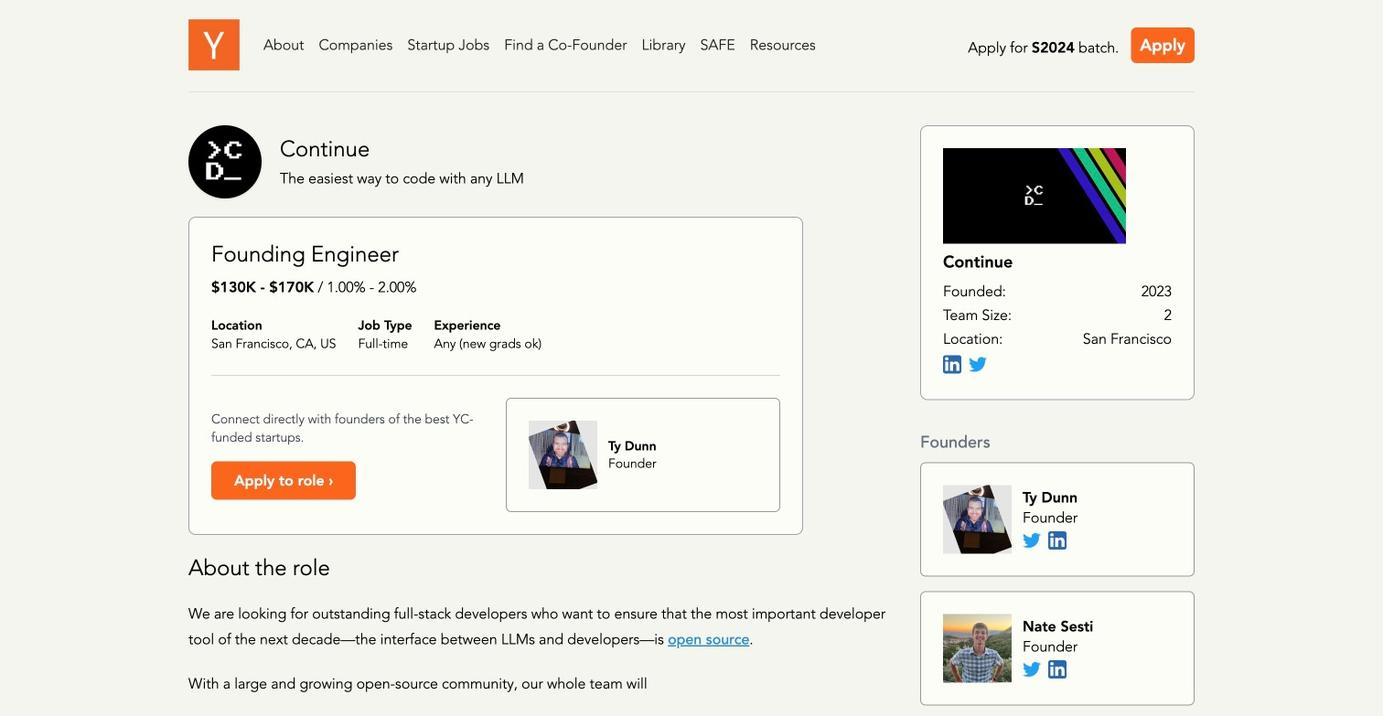 Task type: locate. For each thing, give the bounding box(es) containing it.
ty dunn image
[[529, 421, 597, 489], [943, 485, 1012, 554]]

y combinator image
[[188, 19, 240, 70]]



Task type: vqa. For each thing, say whether or not it's contained in the screenshot.
topmost Arda Bulut image
no



Task type: describe. For each thing, give the bounding box(es) containing it.
0 horizontal spatial ty dunn image
[[529, 421, 597, 489]]

1 horizontal spatial ty dunn image
[[943, 485, 1012, 554]]

nate sesti image
[[943, 614, 1012, 683]]

continue image
[[943, 148, 1126, 244]]



